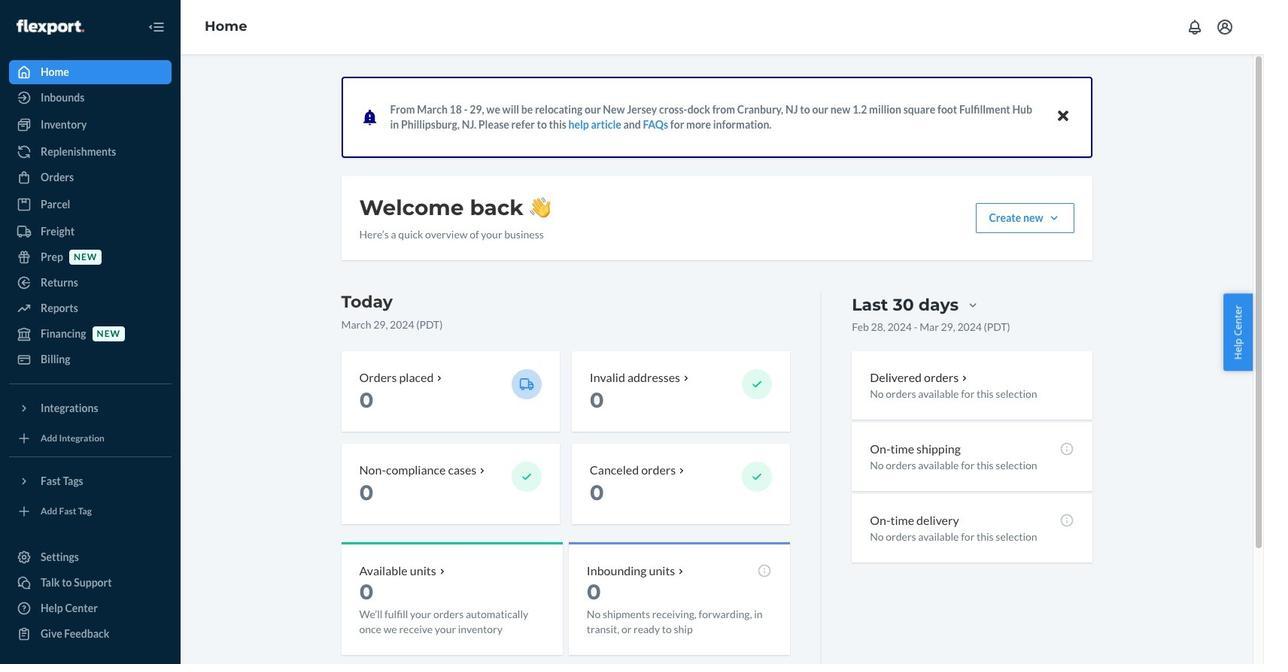 Task type: locate. For each thing, give the bounding box(es) containing it.
hand-wave emoji image
[[530, 197, 551, 218]]

close navigation image
[[147, 18, 166, 36]]

open account menu image
[[1216, 18, 1234, 36]]



Task type: describe. For each thing, give the bounding box(es) containing it.
open notifications image
[[1186, 18, 1204, 36]]

close image
[[1058, 107, 1068, 125]]

flexport logo image
[[17, 19, 84, 34]]



Task type: vqa. For each thing, say whether or not it's contained in the screenshot.
'Flexport logo'
yes



